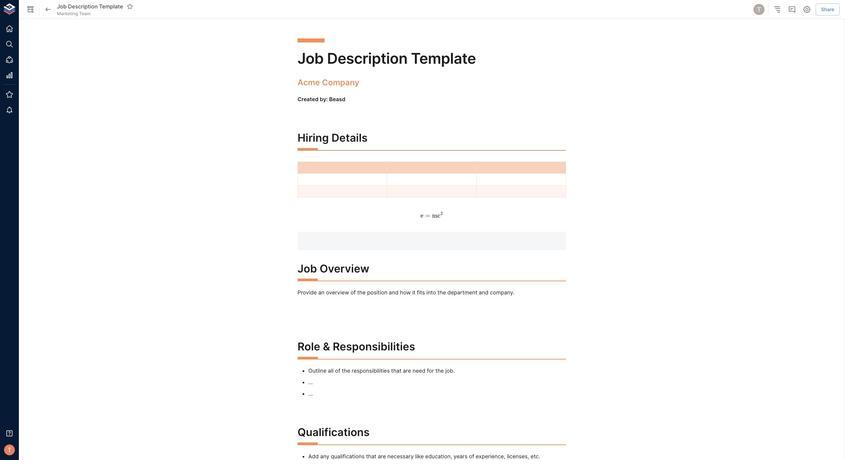 Task type: locate. For each thing, give the bounding box(es) containing it.
into
[[427, 289, 436, 296]]

0 horizontal spatial are
[[378, 453, 386, 460]]

0 vertical spatial description
[[68, 3, 98, 10]]

comments image
[[789, 5, 797, 14]]

0 horizontal spatial job description template
[[57, 3, 123, 10]]

1 vertical spatial template
[[411, 49, 476, 68]]

&
[[323, 340, 330, 354]]

1 horizontal spatial t
[[758, 6, 762, 13]]

0 horizontal spatial that
[[366, 453, 377, 460]]

are left need
[[403, 368, 411, 374]]

1 vertical spatial …
[[309, 391, 313, 398]]

for
[[427, 368, 434, 374]]

1 vertical spatial job
[[298, 49, 324, 68]]

company
[[322, 78, 360, 87]]

1 vertical spatial that
[[366, 453, 377, 460]]

t
[[758, 6, 762, 13], [7, 447, 11, 454]]

team
[[79, 11, 91, 16]]

0 vertical spatial of
[[351, 289, 356, 296]]

2 … from the top
[[309, 391, 313, 398]]

are
[[403, 368, 411, 374], [378, 453, 386, 460]]

0 horizontal spatial t button
[[2, 443, 17, 458]]

and left company.
[[479, 289, 489, 296]]

job up acme
[[298, 49, 324, 68]]

1 horizontal spatial job description template
[[298, 49, 476, 68]]

0 vertical spatial job
[[57, 3, 67, 10]]

2 vertical spatial job
[[298, 262, 317, 275]]

1 horizontal spatial template
[[411, 49, 476, 68]]

e
[[421, 212, 424, 220]]

1 horizontal spatial and
[[479, 289, 489, 296]]

2 horizontal spatial of
[[469, 453, 475, 460]]

1 horizontal spatial description
[[327, 49, 408, 68]]

1 horizontal spatial t button
[[753, 3, 766, 16]]

acme
[[298, 78, 320, 87]]

0 horizontal spatial template
[[99, 3, 123, 10]]

that right "qualifications"
[[366, 453, 377, 460]]

2 vertical spatial of
[[469, 453, 475, 460]]

1 vertical spatial t
[[7, 447, 11, 454]]

qualifications
[[298, 426, 370, 439]]

…
[[309, 379, 313, 386], [309, 391, 313, 398]]

of
[[351, 289, 356, 296], [335, 368, 341, 374], [469, 453, 475, 460]]

0 horizontal spatial t
[[7, 447, 11, 454]]

education,
[[426, 453, 452, 460]]

responsibilities
[[352, 368, 390, 374]]

of right years
[[469, 453, 475, 460]]

description
[[68, 3, 98, 10], [327, 49, 408, 68]]

0 horizontal spatial and
[[389, 289, 399, 296]]

1 horizontal spatial that
[[392, 368, 402, 374]]

of right all
[[335, 368, 341, 374]]

that
[[392, 368, 402, 374], [366, 453, 377, 460]]

that left need
[[392, 368, 402, 374]]

0 vertical spatial t
[[758, 6, 762, 13]]

t button
[[753, 3, 766, 16], [2, 443, 17, 458]]

0 horizontal spatial of
[[335, 368, 341, 374]]

acme company
[[298, 78, 360, 87]]

job
[[57, 3, 67, 10], [298, 49, 324, 68], [298, 262, 317, 275]]

hiring details
[[298, 131, 368, 145]]

0 vertical spatial job description template
[[57, 3, 123, 10]]

0 vertical spatial …
[[309, 379, 313, 386]]

how
[[400, 289, 411, 296]]

go back image
[[44, 5, 52, 14]]

overview
[[326, 289, 349, 296]]

t for the topmost t "button"
[[758, 6, 762, 13]]

the
[[358, 289, 366, 296], [438, 289, 446, 296], [342, 368, 350, 374], [436, 368, 444, 374]]

overview
[[320, 262, 370, 275]]

1 … from the top
[[309, 379, 313, 386]]

the left position
[[358, 289, 366, 296]]

licenses,
[[507, 453, 530, 460]]

job up provide
[[298, 262, 317, 275]]

1 horizontal spatial of
[[351, 289, 356, 296]]

0 vertical spatial t button
[[753, 3, 766, 16]]

m
[[433, 212, 438, 220]]

the right into
[[438, 289, 446, 296]]

favorite image
[[127, 3, 133, 9]]

hiring
[[298, 131, 329, 145]]

0 vertical spatial are
[[403, 368, 411, 374]]

show wiki image
[[26, 5, 34, 14]]

0 vertical spatial template
[[99, 3, 123, 10]]

of right overview
[[351, 289, 356, 296]]

department
[[448, 289, 478, 296]]

necessary
[[388, 453, 414, 460]]

and left how
[[389, 289, 399, 296]]

are left 'necessary'
[[378, 453, 386, 460]]

and
[[389, 289, 399, 296], [479, 289, 489, 296]]

any
[[320, 453, 330, 460]]

job up the marketing
[[57, 3, 67, 10]]

job.
[[446, 368, 455, 374]]

template
[[99, 3, 123, 10], [411, 49, 476, 68]]

1 vertical spatial are
[[378, 453, 386, 460]]

etc.
[[531, 453, 541, 460]]

0 vertical spatial that
[[392, 368, 402, 374]]

job description template
[[57, 3, 123, 10], [298, 49, 476, 68]]

1 vertical spatial t button
[[2, 443, 17, 458]]

the right for
[[436, 368, 444, 374]]



Task type: describe. For each thing, give the bounding box(es) containing it.
years
[[454, 453, 468, 460]]

created by: beasd
[[298, 96, 346, 103]]

it
[[413, 289, 416, 296]]

an
[[319, 289, 325, 296]]

created
[[298, 96, 319, 103]]

1 vertical spatial of
[[335, 368, 341, 374]]

t for the leftmost t "button"
[[7, 447, 11, 454]]

beasd
[[329, 96, 346, 103]]

1 and from the left
[[389, 289, 399, 296]]

add
[[309, 453, 319, 460]]

share button
[[817, 3, 840, 16]]

marketing team
[[57, 11, 91, 16]]

1 vertical spatial job description template
[[298, 49, 476, 68]]

1 vertical spatial description
[[327, 49, 408, 68]]

1 horizontal spatial are
[[403, 368, 411, 374]]

experience,
[[476, 453, 506, 460]]

company.
[[490, 289, 515, 296]]

the right all
[[342, 368, 350, 374]]

all
[[328, 368, 334, 374]]

details
[[332, 131, 368, 145]]

e = m c 2
[[421, 211, 443, 220]]

by:
[[320, 96, 328, 103]]

2 and from the left
[[479, 289, 489, 296]]

c
[[438, 212, 441, 220]]

provide
[[298, 289, 317, 296]]

0 horizontal spatial description
[[68, 3, 98, 10]]

settings image
[[804, 5, 812, 14]]

role
[[298, 340, 321, 354]]

role & responsibilities
[[298, 340, 416, 354]]

provide an overview of the position and how it fits into the department and company.
[[298, 289, 515, 296]]

need
[[413, 368, 426, 374]]

qualifications
[[331, 453, 365, 460]]

share
[[822, 6, 835, 12]]

2
[[441, 211, 443, 216]]

outline
[[309, 368, 327, 374]]

outline all of the responsibilities that are need for the job.
[[309, 368, 455, 374]]

marketing team link
[[57, 10, 91, 17]]

marketing
[[57, 11, 78, 16]]

position
[[367, 289, 388, 296]]

table of contents image
[[774, 5, 782, 14]]

fits
[[417, 289, 425, 296]]

job overview
[[298, 262, 370, 275]]

add any qualifications that are necessary like education, years of experience, licenses, etc.
[[309, 453, 541, 460]]

responsibilities
[[333, 340, 416, 354]]

=
[[426, 212, 431, 220]]

like
[[416, 453, 424, 460]]



Task type: vqa. For each thing, say whether or not it's contained in the screenshot.
Go Back image
yes



